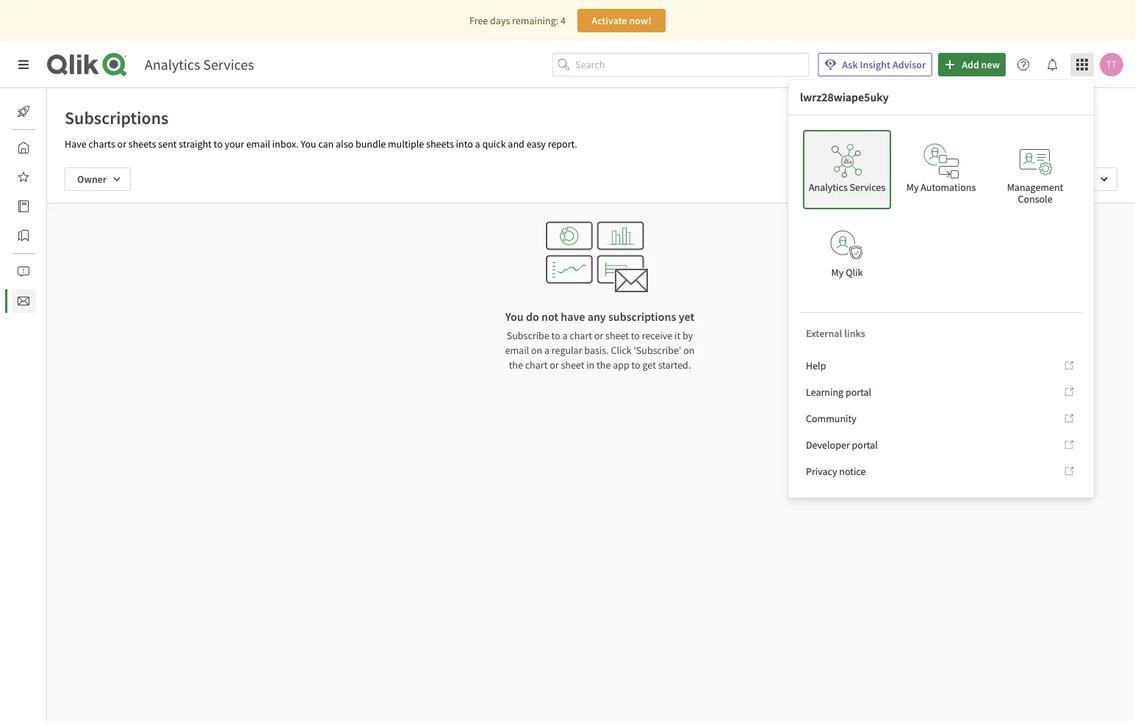 Task type: describe. For each thing, give the bounding box(es) containing it.
4
[[561, 14, 566, 27]]

management
[[1007, 181, 1064, 194]]

my for my qlik
[[832, 266, 844, 279]]

learning
[[806, 386, 844, 399]]

activate
[[592, 14, 627, 27]]

navigation pane element
[[0, 94, 80, 319]]

to left your
[[214, 137, 223, 151]]

yet
[[679, 309, 695, 324]]

getting started image
[[18, 106, 29, 118]]

now!
[[629, 14, 652, 27]]

advisor
[[893, 58, 926, 71]]

charts
[[88, 137, 115, 151]]

2 vertical spatial a
[[545, 344, 550, 357]]

catalog image
[[18, 201, 29, 212]]

in
[[587, 359, 595, 372]]

privacy
[[806, 465, 838, 478]]

regular
[[552, 344, 583, 357]]

to left get
[[632, 359, 641, 372]]

activate now! link
[[578, 9, 666, 32]]

not
[[542, 309, 559, 324]]

favorites image
[[18, 171, 29, 183]]

external
[[806, 327, 843, 340]]

by
[[683, 329, 693, 343]]

app
[[613, 359, 630, 372]]

multiple
[[388, 137, 424, 151]]

help
[[806, 359, 826, 373]]

developer portal link
[[800, 434, 1083, 457]]

to down subscriptions
[[631, 329, 640, 343]]

analytics services element
[[145, 55, 254, 74]]

analytics services inside button
[[809, 181, 886, 194]]

into
[[456, 137, 473, 151]]

0 vertical spatial analytics
[[145, 55, 200, 74]]

learning portal
[[806, 386, 872, 399]]

0 horizontal spatial sheet
[[561, 359, 585, 372]]

0 vertical spatial or
[[117, 137, 126, 151]]

my automations button
[[897, 130, 986, 209]]

community link
[[800, 407, 1083, 431]]

alerts image
[[18, 266, 29, 278]]

0 vertical spatial analytics services
[[145, 55, 254, 74]]

0 horizontal spatial chart
[[525, 359, 548, 372]]

started.
[[658, 359, 691, 372]]

basis.
[[585, 344, 609, 357]]

free
[[470, 14, 488, 27]]

privacy notice
[[806, 465, 866, 478]]

0 vertical spatial you
[[301, 137, 316, 151]]

my qlik button
[[803, 215, 892, 295]]

0 vertical spatial sheet
[[606, 329, 629, 343]]

can
[[318, 137, 334, 151]]

any
[[588, 309, 606, 324]]

catalog link
[[12, 195, 80, 218]]

developer
[[806, 439, 850, 452]]

qlik
[[846, 266, 863, 279]]

1 on from the left
[[531, 344, 543, 357]]

sent
[[158, 137, 177, 151]]

your
[[225, 137, 244, 151]]

bundle
[[356, 137, 386, 151]]

2 on from the left
[[684, 344, 695, 357]]

you inside you do not have any subscriptions yet subscribe to a chart or sheet to receive it by email on a regular basis. click 'subscribe' on the chart or sheet in the app to get started.
[[506, 309, 524, 324]]

get
[[643, 359, 656, 372]]

analytics inside button
[[809, 181, 848, 194]]

you do not have any subscriptions yet subscribe to a chart or sheet to receive it by email on a regular basis. click 'subscribe' on the chart or sheet in the app to get started.
[[505, 309, 695, 372]]

subscribe
[[507, 329, 550, 343]]

ask insight advisor
[[843, 58, 926, 71]]

have charts or sheets sent straight to your email inbox. you can also bundle multiple sheets into a quick and easy report.
[[65, 137, 578, 151]]

remaining:
[[512, 14, 559, 27]]

home
[[47, 141, 73, 154]]

developer portal
[[806, 439, 878, 452]]

receive
[[642, 329, 673, 343]]

external links
[[806, 327, 866, 340]]

services inside analytics services button
[[850, 181, 886, 194]]



Task type: vqa. For each thing, say whether or not it's contained in the screenshot.
Allowed at the top left of page
no



Task type: locate. For each thing, give the bounding box(es) containing it.
0 vertical spatial my
[[907, 181, 919, 194]]

the
[[509, 359, 523, 372], [597, 359, 611, 372]]

0 horizontal spatial on
[[531, 344, 543, 357]]

have
[[65, 137, 86, 151]]

to
[[214, 137, 223, 151], [552, 329, 561, 343], [631, 329, 640, 343], [632, 359, 641, 372]]

chart down subscribe
[[525, 359, 548, 372]]

0 horizontal spatial services
[[203, 55, 254, 74]]

email
[[246, 137, 270, 151], [505, 344, 529, 357]]

also
[[336, 137, 354, 151]]

subscriptions image
[[18, 295, 29, 307]]

1 vertical spatial my
[[832, 266, 844, 279]]

my
[[907, 181, 919, 194], [832, 266, 844, 279]]

learning portal link
[[800, 381, 1083, 404]]

automations
[[921, 181, 976, 194]]

collections image
[[18, 230, 29, 242]]

sheet
[[606, 329, 629, 343], [561, 359, 585, 372]]

subscriptions
[[65, 107, 169, 129]]

you
[[301, 137, 316, 151], [506, 309, 524, 324]]

my inside my automations 'button'
[[907, 181, 919, 194]]

0 horizontal spatial analytics services
[[145, 55, 254, 74]]

help link
[[800, 354, 1083, 378]]

notice
[[840, 465, 866, 478]]

analytics services
[[145, 55, 254, 74], [809, 181, 886, 194]]

chart up 'regular'
[[570, 329, 592, 343]]

0 horizontal spatial my
[[832, 266, 844, 279]]

1 vertical spatial email
[[505, 344, 529, 357]]

1 horizontal spatial my
[[907, 181, 919, 194]]

lwrz28wiape5uky
[[800, 90, 889, 105]]

1 horizontal spatial services
[[850, 181, 886, 194]]

1 vertical spatial analytics services
[[809, 181, 886, 194]]

0 vertical spatial a
[[475, 137, 480, 151]]

chart
[[570, 329, 592, 343], [525, 359, 548, 372]]

and
[[508, 137, 525, 151]]

2 horizontal spatial or
[[594, 329, 604, 343]]

1 horizontal spatial sheets
[[426, 137, 454, 151]]

a up 'regular'
[[563, 329, 568, 343]]

1 horizontal spatial you
[[506, 309, 524, 324]]

or up the basis.
[[594, 329, 604, 343]]

1 horizontal spatial a
[[545, 344, 550, 357]]

1 vertical spatial portal
[[852, 439, 878, 452]]

community
[[806, 412, 857, 426]]

my for my automations
[[907, 181, 919, 194]]

analytics
[[145, 55, 200, 74], [809, 181, 848, 194]]

management console
[[1007, 181, 1064, 206]]

it
[[675, 329, 681, 343]]

0 vertical spatial email
[[246, 137, 270, 151]]

email down subscribe
[[505, 344, 529, 357]]

open sidebar menu image
[[18, 59, 29, 71]]

1 vertical spatial you
[[506, 309, 524, 324]]

sheets left sent
[[128, 137, 156, 151]]

1 vertical spatial a
[[563, 329, 568, 343]]

click
[[611, 344, 632, 357]]

1 horizontal spatial analytics
[[809, 181, 848, 194]]

sheet down 'regular'
[[561, 359, 585, 372]]

links
[[845, 327, 866, 340]]

filters region
[[47, 156, 1136, 203]]

portal up notice
[[852, 439, 878, 452]]

email inside you do not have any subscriptions yet subscribe to a chart or sheet to receive it by email on a regular basis. click 'subscribe' on the chart or sheet in the app to get started.
[[505, 344, 529, 357]]

on down subscribe
[[531, 344, 543, 357]]

0 horizontal spatial analytics
[[145, 55, 200, 74]]

0 horizontal spatial the
[[509, 359, 523, 372]]

2 horizontal spatial a
[[563, 329, 568, 343]]

portal right the learning
[[846, 386, 872, 399]]

0 horizontal spatial a
[[475, 137, 480, 151]]

0 horizontal spatial email
[[246, 137, 270, 151]]

or
[[117, 137, 126, 151], [594, 329, 604, 343], [550, 359, 559, 372]]

my qlik
[[832, 266, 863, 279]]

easy
[[527, 137, 546, 151]]

free days remaining: 4
[[470, 14, 566, 27]]

you left can
[[301, 137, 316, 151]]

0 horizontal spatial sheets
[[128, 137, 156, 151]]

a
[[475, 137, 480, 151], [563, 329, 568, 343], [545, 344, 550, 357]]

2 sheets from the left
[[426, 137, 454, 151]]

1 horizontal spatial analytics services
[[809, 181, 886, 194]]

the down subscribe
[[509, 359, 523, 372]]

portal
[[846, 386, 872, 399], [852, 439, 878, 452]]

1 horizontal spatial email
[[505, 344, 529, 357]]

or right charts
[[117, 137, 126, 151]]

2 the from the left
[[597, 359, 611, 372]]

subscriptions
[[609, 309, 677, 324]]

on down by at the right of the page
[[684, 344, 695, 357]]

1 vertical spatial sheet
[[561, 359, 585, 372]]

ask insight advisor button
[[818, 53, 933, 76]]

1 horizontal spatial chart
[[570, 329, 592, 343]]

1 horizontal spatial or
[[550, 359, 559, 372]]

have
[[561, 309, 585, 324]]

activate now!
[[592, 14, 652, 27]]

you left do
[[506, 309, 524, 324]]

sheets
[[128, 137, 156, 151], [426, 137, 454, 151]]

'subscribe'
[[634, 344, 682, 357]]

0 vertical spatial chart
[[570, 329, 592, 343]]

portal for learning portal
[[846, 386, 872, 399]]

1 vertical spatial analytics
[[809, 181, 848, 194]]

straight
[[179, 137, 212, 151]]

console
[[1018, 193, 1053, 206]]

management console button
[[992, 130, 1080, 209]]

1 vertical spatial or
[[594, 329, 604, 343]]

1 vertical spatial services
[[850, 181, 886, 194]]

0 vertical spatial portal
[[846, 386, 872, 399]]

my automations
[[907, 181, 976, 194]]

analytics services button
[[803, 130, 892, 209]]

home link
[[12, 136, 73, 159]]

my left automations
[[907, 181, 919, 194]]

1 horizontal spatial sheet
[[606, 329, 629, 343]]

sheet up the click
[[606, 329, 629, 343]]

a left 'regular'
[[545, 344, 550, 357]]

1 sheets from the left
[[128, 137, 156, 151]]

0 horizontal spatial or
[[117, 137, 126, 151]]

do
[[526, 309, 539, 324]]

1 the from the left
[[509, 359, 523, 372]]

report.
[[548, 137, 578, 151]]

insight
[[860, 58, 891, 71]]

catalog
[[47, 200, 80, 213]]

email right your
[[246, 137, 270, 151]]

searchbar element
[[552, 53, 809, 77]]

services
[[203, 55, 254, 74], [850, 181, 886, 194]]

on
[[531, 344, 543, 357], [684, 344, 695, 357]]

0 horizontal spatial you
[[301, 137, 316, 151]]

privacy notice link
[[800, 460, 1083, 484]]

portal for developer portal
[[852, 439, 878, 452]]

1 horizontal spatial on
[[684, 344, 695, 357]]

a right into on the top left of the page
[[475, 137, 480, 151]]

the right the in
[[597, 359, 611, 372]]

inbox.
[[272, 137, 299, 151]]

my inside my qlik button
[[832, 266, 844, 279]]

Search text field
[[576, 53, 809, 77]]

my left qlik
[[832, 266, 844, 279]]

2 vertical spatial or
[[550, 359, 559, 372]]

1 horizontal spatial the
[[597, 359, 611, 372]]

sheets left into on the top left of the page
[[426, 137, 454, 151]]

0 vertical spatial services
[[203, 55, 254, 74]]

to up 'regular'
[[552, 329, 561, 343]]

quick
[[482, 137, 506, 151]]

1 vertical spatial chart
[[525, 359, 548, 372]]

days
[[490, 14, 510, 27]]

ask
[[843, 58, 858, 71]]

or down 'regular'
[[550, 359, 559, 372]]

alphabetical image
[[1030, 168, 1118, 191]]

home image
[[18, 142, 29, 154]]



